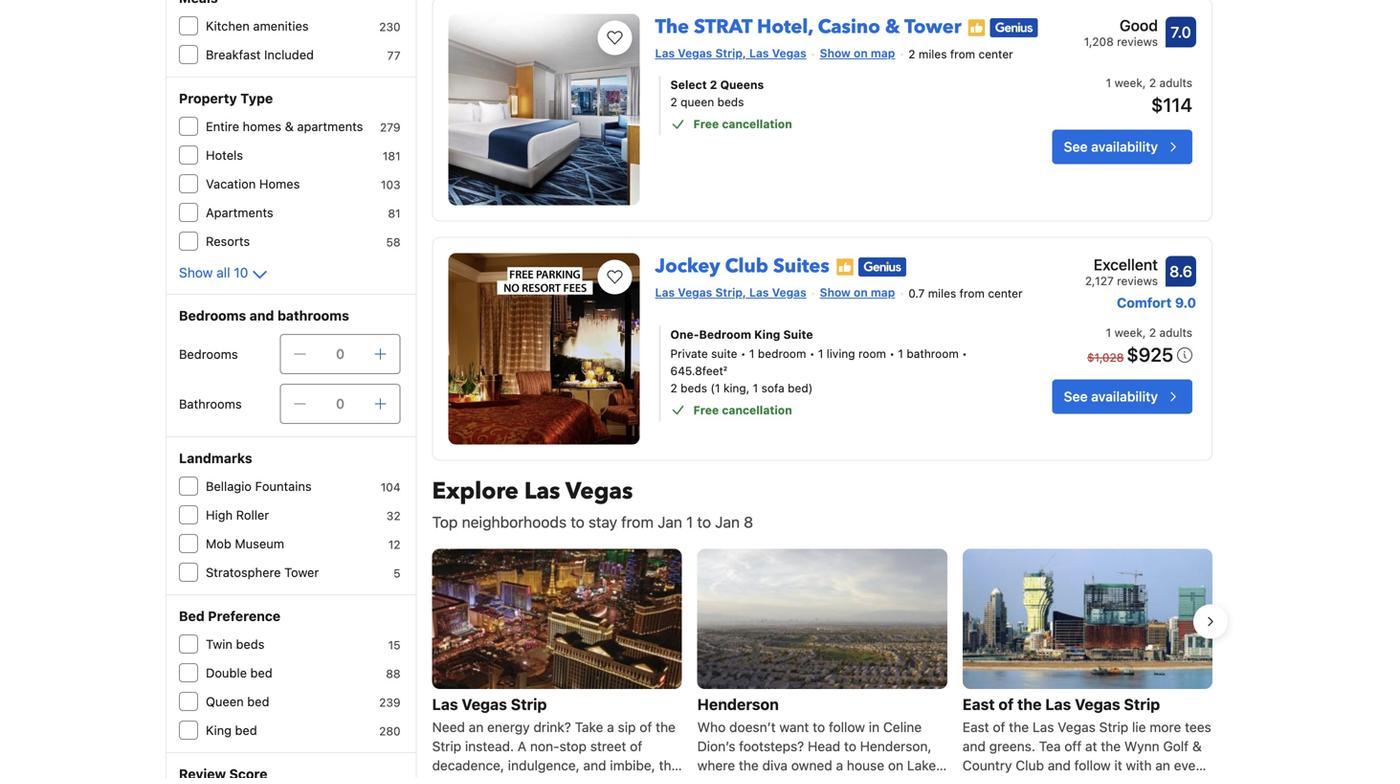 Task type: vqa. For each thing, say whether or not it's contained in the screenshot.
to to the left
yes



Task type: locate. For each thing, give the bounding box(es) containing it.
bed
[[250, 666, 273, 680], [247, 695, 269, 709], [235, 723, 257, 738]]

10
[[234, 265, 248, 280]]

0 vertical spatial 0
[[336, 346, 345, 362]]

0 vertical spatial map
[[871, 46, 895, 60]]

stay
[[589, 513, 617, 531]]

0 for bedrooms
[[336, 346, 345, 362]]

0 vertical spatial las vegas strip, las vegas
[[655, 46, 807, 60]]

cancellation down "queens"
[[722, 117, 792, 131]]

scored 8.6 element
[[1166, 256, 1197, 287]]

reviews for excellent
[[1117, 274, 1158, 288]]

0 horizontal spatial beds
[[236, 637, 265, 651]]

0 vertical spatial bed
[[250, 666, 273, 680]]

beds
[[718, 95, 744, 109], [681, 381, 707, 395], [236, 637, 265, 651]]

beds inside "private suite • 1 bedroom • 1 living room • 1 bathroom • 645.8feet² 2 beds (1 king, 1 sofa bed)"
[[681, 381, 707, 395]]

2 down "645.8feet²"
[[671, 381, 678, 395]]

0
[[336, 346, 345, 362], [336, 396, 345, 412]]

0 vertical spatial show
[[820, 46, 851, 60]]

reviews
[[1117, 35, 1158, 48], [1117, 274, 1158, 288]]

vegas right 239
[[462, 696, 507, 714]]

1 inside explore las vegas top neighborhoods to stay from jan 1 to jan 8
[[687, 513, 693, 531]]

2 free cancellation from the top
[[694, 403, 792, 417]]

free down 2 queen beds
[[694, 117, 719, 131]]

double bed
[[206, 666, 273, 680]]

reviews down good
[[1117, 35, 1158, 48]]

week up the $925
[[1115, 326, 1143, 339]]

bedrooms and bathrooms
[[179, 308, 349, 324]]

vegas down the jockey
[[678, 286, 712, 299]]

0 vertical spatial free cancellation
[[694, 117, 792, 131]]

entire homes & apartments
[[206, 119, 363, 134]]

living
[[827, 347, 855, 360]]

bed right double
[[250, 666, 273, 680]]

of
[[999, 696, 1014, 714]]

$114
[[1152, 94, 1193, 116]]

vegas down hotel,
[[772, 46, 807, 60]]

12
[[388, 538, 401, 551]]

cancellation down sofa
[[722, 403, 792, 417]]

map left "0.7"
[[871, 286, 895, 299]]

2 • from the left
[[810, 347, 815, 360]]

2 vertical spatial from
[[621, 513, 654, 531]]

the strat hotel, casino & tower image
[[449, 14, 640, 205]]

see availability link for jockey club suites
[[1053, 379, 1193, 414]]

2 adults from the top
[[1160, 326, 1193, 339]]

2 , from the top
[[1143, 326, 1146, 339]]

beds down preference
[[236, 637, 265, 651]]

homes
[[259, 177, 300, 191]]

• right bathroom
[[962, 347, 968, 360]]

see availability link down 1 week , 2 adults $114
[[1053, 130, 1193, 164]]

1 adults from the top
[[1160, 76, 1193, 90]]

one-
[[671, 328, 699, 341]]

1 vertical spatial ,
[[1143, 326, 1146, 339]]

0 vertical spatial adults
[[1160, 76, 1193, 90]]

0 vertical spatial from
[[950, 48, 976, 61]]

map down casino
[[871, 46, 895, 60]]

region containing las vegas strip
[[417, 541, 1228, 778]]

1 vertical spatial show
[[179, 265, 213, 280]]

vegas down suites
[[772, 286, 807, 299]]

2 up $114
[[1150, 76, 1156, 90]]

2 availability from the top
[[1092, 389, 1158, 404]]

see availability down $1,028
[[1064, 389, 1158, 404]]

map for hotel,
[[871, 46, 895, 60]]

1 week , 2 adults $114
[[1106, 76, 1193, 116]]

las
[[655, 46, 675, 60], [750, 46, 769, 60], [655, 286, 675, 299], [750, 286, 769, 299], [524, 476, 560, 507], [432, 696, 458, 714], [1046, 696, 1072, 714]]

las down club on the top right of the page
[[750, 286, 769, 299]]

1 vertical spatial see
[[1064, 389, 1088, 404]]

1 vertical spatial from
[[960, 287, 985, 300]]

free
[[694, 117, 719, 131], [694, 403, 719, 417]]

bedrooms up bathrooms
[[179, 347, 238, 361]]

bedrooms down show all 10 dropdown button
[[179, 308, 246, 324]]

week down good 1,208 reviews
[[1115, 76, 1143, 90]]

cancellation for club
[[722, 403, 792, 417]]

free cancellation down "queens"
[[694, 117, 792, 131]]

homes
[[243, 119, 282, 134]]

2
[[909, 48, 916, 61], [1150, 76, 1156, 90], [710, 78, 717, 92], [671, 95, 678, 109], [1150, 326, 1156, 339], [671, 381, 678, 395]]

region
[[417, 541, 1228, 778]]

1 see availability link from the top
[[1053, 130, 1193, 164]]

adults for 1 week , 2 adults
[[1160, 326, 1193, 339]]

jockey club suites link
[[655, 245, 830, 279]]

reviews inside excellent 2,127 reviews
[[1117, 274, 1158, 288]]

free down (1
[[694, 403, 719, 417]]

adults up $114
[[1160, 76, 1193, 90]]

show on map for hotel,
[[820, 46, 895, 60]]

this property is part of our preferred partner program. it's committed to providing excellent service and good value. it'll pay us a higher commission if you make a booking. image
[[967, 18, 987, 37], [967, 18, 987, 37], [836, 257, 855, 277]]

0 horizontal spatial jan
[[658, 513, 683, 531]]

2 horizontal spatial beds
[[718, 95, 744, 109]]

0 vertical spatial strip,
[[716, 46, 746, 60]]

jan left 8
[[715, 513, 740, 531]]

1 vertical spatial 0
[[336, 396, 345, 412]]

2 see availability from the top
[[1064, 389, 1158, 404]]

club
[[725, 253, 769, 279]]

0 vertical spatial availability
[[1092, 139, 1158, 155]]

free for jockey
[[694, 403, 719, 417]]

0 vertical spatial tower
[[905, 14, 962, 40]]

see
[[1064, 139, 1088, 155], [1064, 389, 1088, 404]]

week
[[1115, 76, 1143, 90], [1115, 326, 1143, 339]]

free for the
[[694, 117, 719, 131]]

& right casino
[[885, 14, 900, 40]]

bed for queen bed
[[247, 695, 269, 709]]

bed for double bed
[[250, 666, 273, 680]]

2 free from the top
[[694, 403, 719, 417]]

adults inside 1 week , 2 adults $114
[[1160, 76, 1193, 90]]

from for jockey club suites
[[960, 287, 985, 300]]

henderson button
[[698, 549, 948, 776]]

1 vertical spatial see availability link
[[1053, 379, 1193, 414]]

0 vertical spatial bedrooms
[[179, 308, 246, 324]]

0 vertical spatial center
[[979, 48, 1014, 61]]

2 0 from the top
[[336, 396, 345, 412]]

2 see availability link from the top
[[1053, 379, 1193, 414]]

0 vertical spatial see
[[1064, 139, 1088, 155]]

1 jan from the left
[[658, 513, 683, 531]]

queen
[[206, 695, 244, 709]]

1 reviews from the top
[[1117, 35, 1158, 48]]

tower up 2 miles from center
[[905, 14, 962, 40]]

las vegas strip, las vegas down strat
[[655, 46, 807, 60]]

, down good 1,208 reviews
[[1143, 76, 1146, 90]]

0 horizontal spatial &
[[285, 119, 294, 134]]

1 horizontal spatial &
[[885, 14, 900, 40]]

kitchen
[[206, 19, 250, 33]]

1 down 1,208
[[1106, 76, 1112, 90]]

show for jockey club suites
[[820, 286, 851, 299]]

vegas
[[678, 46, 712, 60], [772, 46, 807, 60], [678, 286, 712, 299], [772, 286, 807, 299], [566, 476, 633, 507], [462, 696, 507, 714], [1075, 696, 1121, 714]]

see availability link
[[1053, 130, 1193, 164], [1053, 379, 1193, 414]]

bed down queen bed
[[235, 723, 257, 738]]

tower right the stratosphere
[[284, 565, 319, 580]]

1 vertical spatial king
[[206, 723, 232, 738]]

1 free from the top
[[694, 117, 719, 131]]

see availability for the strat hotel, casino & tower
[[1064, 139, 1158, 155]]

1 cancellation from the top
[[722, 117, 792, 131]]

select 2 queens link
[[671, 76, 994, 94]]

adults down 9.0
[[1160, 326, 1193, 339]]

double
[[206, 666, 247, 680]]

0 vertical spatial show on map
[[820, 46, 895, 60]]

1 show on map from the top
[[820, 46, 895, 60]]

1 map from the top
[[871, 46, 895, 60]]

excellent
[[1094, 255, 1158, 274]]

east of the las vegas strip
[[963, 696, 1160, 714]]

1 vertical spatial map
[[871, 286, 895, 299]]

0 vertical spatial cancellation
[[722, 117, 792, 131]]

1 horizontal spatial to
[[697, 513, 711, 531]]

1 vertical spatial week
[[1115, 326, 1143, 339]]

las vegas strip, las vegas down the jockey club suites
[[655, 286, 807, 299]]

1 vertical spatial free
[[694, 403, 719, 417]]

0 horizontal spatial to
[[571, 513, 585, 531]]

show left all
[[179, 265, 213, 280]]

1 horizontal spatial beds
[[681, 381, 707, 395]]

las down the
[[655, 46, 675, 60]]

2 week from the top
[[1115, 326, 1143, 339]]

2 cancellation from the top
[[722, 403, 792, 417]]

0 vertical spatial see availability link
[[1053, 130, 1193, 164]]

1 horizontal spatial strip
[[1124, 696, 1160, 714]]

bedrooms for bedrooms
[[179, 347, 238, 361]]

279
[[380, 121, 401, 134]]

tower inside the strat hotel, casino & tower link
[[905, 14, 962, 40]]

museum
[[235, 537, 284, 551]]

2 queen beds
[[671, 95, 744, 109]]

bed
[[179, 608, 205, 624]]

bellagio
[[206, 479, 252, 493]]

1 horizontal spatial jan
[[715, 513, 740, 531]]

1 week from the top
[[1115, 76, 1143, 90]]

show on map for suites
[[820, 286, 895, 299]]

&
[[885, 14, 900, 40], [285, 119, 294, 134]]

from
[[950, 48, 976, 61], [960, 287, 985, 300], [621, 513, 654, 531]]

free cancellation
[[694, 117, 792, 131], [694, 403, 792, 417]]

to left stay
[[571, 513, 585, 531]]

tower
[[905, 14, 962, 40], [284, 565, 319, 580]]

reviews inside good 1,208 reviews
[[1117, 35, 1158, 48]]

4 • from the left
[[962, 347, 968, 360]]

vegas right the
[[1075, 696, 1121, 714]]

1 vertical spatial availability
[[1092, 389, 1158, 404]]

1 vertical spatial reviews
[[1117, 274, 1158, 288]]

comfort
[[1117, 295, 1172, 310]]

center for the strat hotel, casino & tower
[[979, 48, 1014, 61]]

see for the strat hotel, casino & tower
[[1064, 139, 1088, 155]]

1 availability from the top
[[1092, 139, 1158, 155]]

2 vertical spatial bed
[[235, 723, 257, 738]]

1 vertical spatial center
[[988, 287, 1023, 300]]

show on map down casino
[[820, 46, 895, 60]]

suites
[[773, 253, 830, 279]]

1 vertical spatial miles
[[928, 287, 957, 300]]

2 see from the top
[[1064, 389, 1088, 404]]

2 vertical spatial beds
[[236, 637, 265, 651]]

bed right 'queen'
[[247, 695, 269, 709]]

week for 1 week , 2 adults $114
[[1115, 76, 1143, 90]]

1 vertical spatial bed
[[247, 695, 269, 709]]

genius discounts available at this property. image
[[990, 18, 1038, 37], [990, 18, 1038, 37], [858, 257, 906, 277], [858, 257, 906, 277]]

availability down 1 week , 2 adults $114
[[1092, 139, 1158, 155]]

, up the $925
[[1143, 326, 1146, 339]]

0 for bathrooms
[[336, 396, 345, 412]]

2 map from the top
[[871, 286, 895, 299]]

1 vertical spatial strip,
[[716, 286, 746, 299]]

1 vertical spatial show on map
[[820, 286, 895, 299]]

0 vertical spatial reviews
[[1117, 35, 1158, 48]]

2 inside "private suite • 1 bedroom • 1 living room • 1 bathroom • 645.8feet² 2 beds (1 king, 1 sofa bed)"
[[671, 381, 678, 395]]

1 see availability from the top
[[1064, 139, 1158, 155]]

0 horizontal spatial strip
[[511, 696, 547, 714]]

• right suite
[[741, 347, 746, 360]]

1 0 from the top
[[336, 346, 345, 362]]

show down this property is part of our preferred partner program. it's committed to providing excellent service and good value. it'll pay us a higher commission if you make a booking. icon
[[820, 286, 851, 299]]

from inside explore las vegas top neighborhoods to stay from jan 1 to jan 8
[[621, 513, 654, 531]]

1 vertical spatial see availability
[[1064, 389, 1158, 404]]

strip, down strat
[[716, 46, 746, 60]]

beds down "queens"
[[718, 95, 744, 109]]

0 vertical spatial on
[[854, 46, 868, 60]]

1 inside 1 week , 2 adults $114
[[1106, 76, 1112, 90]]

jockey
[[655, 253, 720, 279]]

beds down "645.8feet²"
[[681, 381, 707, 395]]

suite
[[783, 328, 813, 341]]

1 on from the top
[[854, 46, 868, 60]]

181
[[383, 149, 401, 163]]

explore las vegas top neighborhoods to stay from jan 1 to jan 8
[[432, 476, 753, 531]]

good element
[[1084, 14, 1158, 37]]

on down this property is part of our preferred partner program. it's committed to providing excellent service and good value. it'll pay us a higher commission if you make a booking. icon
[[854, 286, 868, 299]]

2 show on map from the top
[[820, 286, 895, 299]]

1 vertical spatial adults
[[1160, 326, 1193, 339]]

king down 'queen'
[[206, 723, 232, 738]]

0 vertical spatial ,
[[1143, 76, 1146, 90]]

1 see from the top
[[1064, 139, 1088, 155]]

2 las vegas strip, las vegas from the top
[[655, 286, 807, 299]]

1 vertical spatial free cancellation
[[694, 403, 792, 417]]

kitchen amenities
[[206, 19, 309, 33]]

,
[[1143, 76, 1146, 90], [1143, 326, 1146, 339]]

las up neighborhoods
[[524, 476, 560, 507]]

0 vertical spatial miles
[[919, 48, 947, 61]]

1 bedrooms from the top
[[179, 308, 246, 324]]

bathrooms
[[278, 308, 349, 324]]

show
[[820, 46, 851, 60], [179, 265, 213, 280], [820, 286, 851, 299]]

week inside 1 week , 2 adults $114
[[1115, 76, 1143, 90]]

strip, down the jockey club suites
[[716, 286, 746, 299]]

jan right stay
[[658, 513, 683, 531]]

0 vertical spatial week
[[1115, 76, 1143, 90]]

see for jockey club suites
[[1064, 389, 1088, 404]]

1 strip, from the top
[[716, 46, 746, 60]]

availability
[[1092, 139, 1158, 155], [1092, 389, 1158, 404]]

• down suite
[[810, 347, 815, 360]]

1 up $1,028
[[1106, 326, 1112, 339]]

vegas up stay
[[566, 476, 633, 507]]

, for 1 week , 2 adults $114
[[1143, 76, 1146, 90]]

1 las vegas strip, las vegas from the top
[[655, 46, 807, 60]]

1 left 8
[[687, 513, 693, 531]]

1 vertical spatial las vegas strip, las vegas
[[655, 286, 807, 299]]

• right room
[[890, 347, 895, 360]]

2 up select 2 queens link
[[909, 48, 916, 61]]

1 vertical spatial bedrooms
[[179, 347, 238, 361]]

availability down $1,028
[[1092, 389, 1158, 404]]

king up "bedroom"
[[754, 328, 781, 341]]

1 vertical spatial on
[[854, 286, 868, 299]]

0 vertical spatial beds
[[718, 95, 744, 109]]

scored 7.0 element
[[1166, 17, 1197, 47]]

1
[[1106, 76, 1112, 90], [1106, 326, 1112, 339], [749, 347, 755, 360], [818, 347, 824, 360], [898, 347, 904, 360], [753, 381, 758, 395], [687, 513, 693, 531]]

reviews down excellent
[[1117, 274, 1158, 288]]

show on map down this property is part of our preferred partner program. it's committed to providing excellent service and good value. it'll pay us a higher commission if you make a booking. icon
[[820, 286, 895, 299]]

resorts
[[206, 234, 250, 248]]

map for suites
[[871, 286, 895, 299]]

2 bedrooms from the top
[[179, 347, 238, 361]]

show down casino
[[820, 46, 851, 60]]

7.0
[[1171, 23, 1192, 41]]

, inside 1 week , 2 adults $114
[[1143, 76, 1146, 90]]

miles for the strat hotel, casino & tower
[[919, 48, 947, 61]]

1 week , 2 adults
[[1106, 326, 1193, 339]]

on down casino
[[854, 46, 868, 60]]

& right homes at the left
[[285, 119, 294, 134]]

king
[[754, 328, 781, 341], [206, 723, 232, 738]]

81
[[388, 207, 401, 220]]

2 on from the top
[[854, 286, 868, 299]]

cancellation
[[722, 117, 792, 131], [722, 403, 792, 417]]

1 • from the left
[[741, 347, 746, 360]]

to left 8
[[697, 513, 711, 531]]

1 , from the top
[[1143, 76, 1146, 90]]

bathroom
[[907, 347, 959, 360]]

$925
[[1127, 343, 1174, 366]]

see availability down 1 week , 2 adults $114
[[1064, 139, 1158, 155]]

2 vertical spatial show
[[820, 286, 851, 299]]

0 vertical spatial see availability
[[1064, 139, 1158, 155]]

0 vertical spatial free
[[694, 117, 719, 131]]

vacation
[[206, 177, 256, 191]]

2 reviews from the top
[[1117, 274, 1158, 288]]

see availability link down $1,028
[[1053, 379, 1193, 414]]

1 free cancellation from the top
[[694, 117, 792, 131]]

1 horizontal spatial tower
[[905, 14, 962, 40]]

las up "queens"
[[750, 46, 769, 60]]

excellent 2,127 reviews
[[1085, 255, 1158, 288]]

free cancellation down king,
[[694, 403, 792, 417]]

2 strip, from the top
[[716, 286, 746, 299]]

1 vertical spatial tower
[[284, 565, 319, 580]]

the
[[1018, 696, 1042, 714]]

1 horizontal spatial king
[[754, 328, 781, 341]]

henderson
[[698, 696, 779, 714]]

1 vertical spatial beds
[[681, 381, 707, 395]]

32
[[387, 509, 401, 523]]

1 vertical spatial cancellation
[[722, 403, 792, 417]]



Task type: describe. For each thing, give the bounding box(es) containing it.
apartments
[[297, 119, 363, 134]]

0 horizontal spatial king
[[206, 723, 232, 738]]

0 vertical spatial king
[[754, 328, 781, 341]]

vegas inside explore las vegas top neighborhoods to stay from jan 1 to jan 8
[[566, 476, 633, 507]]

twin beds
[[206, 637, 265, 651]]

miles for jockey club suites
[[928, 287, 957, 300]]

private
[[671, 347, 708, 360]]

show all 10 button
[[179, 263, 271, 286]]

included
[[264, 47, 314, 62]]

, for 1 week , 2 adults
[[1143, 326, 1146, 339]]

las right 239
[[432, 696, 458, 714]]

2 inside 1 week , 2 adults $114
[[1150, 76, 1156, 90]]

bedroom
[[699, 328, 752, 341]]

the strat hotel, casino & tower link
[[655, 6, 962, 40]]

$1,028
[[1087, 351, 1124, 364]]

2 jan from the left
[[715, 513, 740, 531]]

casino
[[818, 14, 881, 40]]

fountains
[[255, 479, 312, 493]]

2,127
[[1085, 274, 1114, 288]]

3 • from the left
[[890, 347, 895, 360]]

landmarks
[[179, 450, 252, 466]]

show for the strat hotel, casino & tower
[[820, 46, 851, 60]]

645.8feet²
[[671, 364, 728, 378]]

good
[[1120, 16, 1158, 34]]

availability for the strat hotel, casino & tower
[[1092, 139, 1158, 155]]

bellagio fountains
[[206, 479, 312, 493]]

230
[[379, 20, 401, 34]]

2 strip from the left
[[1124, 696, 1160, 714]]

one-bedroom king suite link
[[671, 326, 994, 343]]

jockey club suites image
[[449, 253, 640, 445]]

queen
[[681, 95, 714, 109]]

strip, for club
[[716, 286, 746, 299]]

select 2 queens
[[671, 78, 764, 92]]

bed)
[[788, 381, 813, 395]]

cancellation for strat
[[722, 117, 792, 131]]

all
[[217, 265, 230, 280]]

2 down the select
[[671, 95, 678, 109]]

88
[[386, 667, 401, 681]]

bed for king bed
[[235, 723, 257, 738]]

1 to from the left
[[571, 513, 585, 531]]

east
[[963, 696, 995, 714]]

high
[[206, 508, 233, 522]]

las inside explore las vegas top neighborhoods to stay from jan 1 to jan 8
[[524, 476, 560, 507]]

1 down one-bedroom king suite
[[749, 347, 755, 360]]

strip, for strat
[[716, 46, 746, 60]]

east of the las vegas strip button
[[963, 549, 1213, 776]]

las vegas strip, las vegas for club
[[655, 286, 807, 299]]

room
[[859, 347, 886, 360]]

1 right room
[[898, 347, 904, 360]]

suite
[[711, 347, 738, 360]]

1,208
[[1084, 35, 1114, 48]]

see availability link for the strat hotel, casino & tower
[[1053, 130, 1193, 164]]

availability for jockey club suites
[[1092, 389, 1158, 404]]

private suite • 1 bedroom • 1 living room • 1 bathroom • 645.8feet² 2 beds (1 king, 1 sofa bed)
[[671, 347, 968, 395]]

103
[[381, 178, 401, 191]]

2 to from the left
[[697, 513, 711, 531]]

las vegas strip
[[432, 696, 547, 714]]

sofa
[[762, 381, 785, 395]]

excellent element
[[1085, 253, 1158, 276]]

1 strip from the left
[[511, 696, 547, 714]]

explore
[[432, 476, 519, 507]]

bathrooms
[[179, 397, 242, 411]]

mob
[[206, 537, 231, 551]]

stratosphere
[[206, 565, 281, 580]]

this property is part of our preferred partner program. it's committed to providing excellent service and good value. it'll pay us a higher commission if you make a booking. image for jockey club suites
[[836, 257, 855, 277]]

strat
[[694, 14, 752, 40]]

type
[[240, 90, 273, 106]]

high roller
[[206, 508, 269, 522]]

this property is part of our preferred partner program. it's committed to providing excellent service and good value. it'll pay us a higher commission if you make a booking. image
[[836, 257, 855, 277]]

week for 1 week , 2 adults
[[1115, 326, 1143, 339]]

vegas up the select
[[678, 46, 712, 60]]

breakfast
[[206, 47, 261, 62]]

see availability for jockey club suites
[[1064, 389, 1158, 404]]

free cancellation for strat
[[694, 117, 792, 131]]

stratosphere tower
[[206, 565, 319, 580]]

hotel,
[[757, 14, 813, 40]]

adults for 1 week , 2 adults $114
[[1160, 76, 1193, 90]]

77
[[387, 49, 401, 62]]

las vegas strip button
[[432, 549, 682, 776]]

239
[[379, 696, 401, 709]]

reviews for good
[[1117, 35, 1158, 48]]

center for jockey club suites
[[988, 287, 1023, 300]]

1 left sofa
[[753, 381, 758, 395]]

0 vertical spatial &
[[885, 14, 900, 40]]

on for suites
[[854, 286, 868, 299]]

king bed
[[206, 723, 257, 738]]

las right the
[[1046, 696, 1072, 714]]

roller
[[236, 508, 269, 522]]

from for the strat hotel, casino & tower
[[950, 48, 976, 61]]

1 vertical spatial &
[[285, 119, 294, 134]]

neighborhoods
[[462, 513, 567, 531]]

0.7 miles from center
[[909, 287, 1023, 300]]

0 horizontal spatial tower
[[284, 565, 319, 580]]

280
[[379, 725, 401, 738]]

select
[[671, 78, 707, 92]]

2 miles from center
[[909, 48, 1014, 61]]

5
[[394, 567, 401, 580]]

8.6
[[1170, 262, 1193, 280]]

breakfast included
[[206, 47, 314, 62]]

this property is part of our preferred partner program. it's committed to providing excellent service and good value. it'll pay us a higher commission if you make a booking. image for the strat hotel, casino & tower
[[967, 18, 987, 37]]

1 left living
[[818, 347, 824, 360]]

entire
[[206, 119, 239, 134]]

good 1,208 reviews
[[1084, 16, 1158, 48]]

twin
[[206, 637, 233, 651]]

top
[[432, 513, 458, 531]]

las down the jockey
[[655, 286, 675, 299]]

amenities
[[253, 19, 309, 33]]

bedrooms for bedrooms and bathrooms
[[179, 308, 246, 324]]

on for hotel,
[[854, 46, 868, 60]]

las vegas strip, las vegas for strat
[[655, 46, 807, 60]]

queen bed
[[206, 695, 269, 709]]

property type
[[179, 90, 273, 106]]

bed preference
[[179, 608, 281, 624]]

comfort 9.0
[[1117, 295, 1197, 310]]

free cancellation for club
[[694, 403, 792, 417]]

show inside dropdown button
[[179, 265, 213, 280]]

one-bedroom king suite
[[671, 328, 813, 341]]

bedroom
[[758, 347, 806, 360]]

2 up the $925
[[1150, 326, 1156, 339]]

king,
[[724, 381, 750, 395]]

mob museum
[[206, 537, 284, 551]]

2 up 2 queen beds
[[710, 78, 717, 92]]

show all 10
[[179, 265, 248, 280]]



